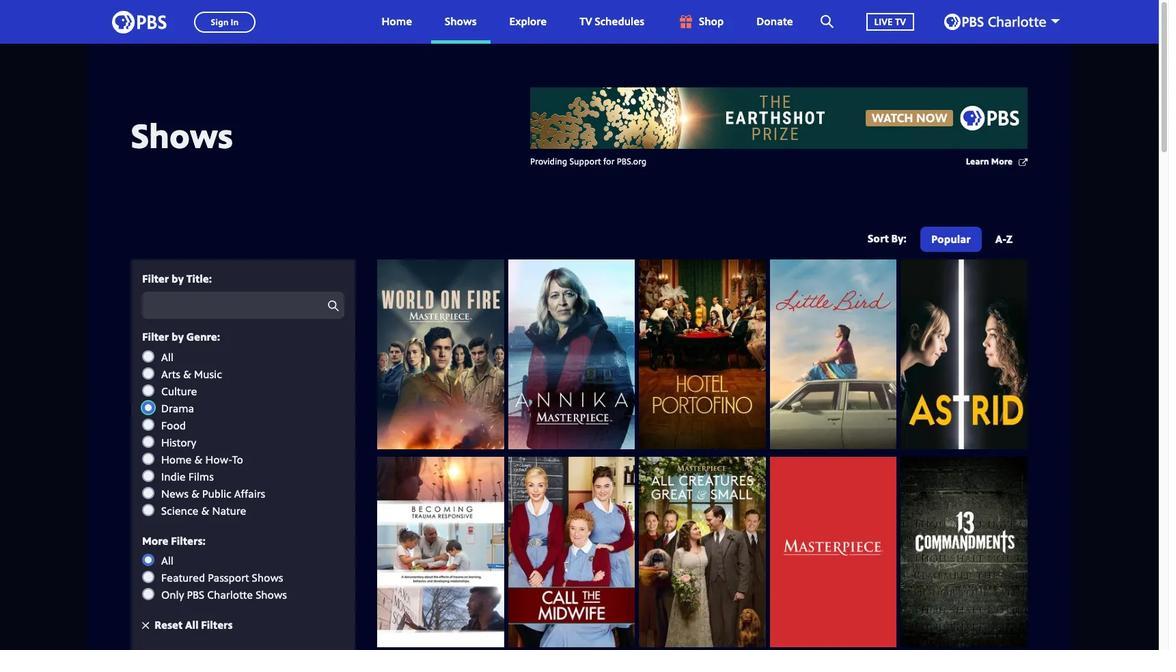 Task type: describe. For each thing, give the bounding box(es) containing it.
music
[[194, 367, 222, 382]]

tv inside live tv link
[[895, 15, 906, 28]]

by:
[[892, 231, 907, 246]]

to
[[232, 452, 243, 467]]

filter for filter by title:
[[142, 271, 169, 286]]

genre:
[[186, 330, 220, 345]]

& up films
[[194, 452, 203, 467]]

drama
[[161, 401, 194, 416]]

films
[[188, 469, 214, 484]]

pbs.org
[[617, 155, 647, 167]]

more filters: all featured passport shows only pbs charlotte shows
[[142, 534, 287, 603]]

learn
[[966, 155, 989, 167]]

pbs
[[187, 588, 204, 603]]

0 vertical spatial home
[[382, 14, 412, 29]]

tv schedules
[[580, 14, 645, 29]]

world on fire image
[[377, 260, 504, 450]]

arts
[[161, 367, 180, 382]]

sort
[[868, 231, 889, 246]]

science
[[161, 504, 198, 519]]

shop
[[699, 14, 724, 29]]

masterpiece image
[[770, 458, 897, 648]]

popular
[[932, 232, 971, 247]]

& down films
[[191, 486, 200, 501]]

pbs charlotte image
[[945, 14, 1046, 30]]

filter for filter by genre: all arts & music culture drama food history home & how-to indie films news & public affairs science & nature
[[142, 330, 169, 345]]

reset all filters
[[155, 618, 233, 633]]

astrid image
[[901, 260, 1028, 450]]

all inside button
[[185, 618, 199, 633]]

learn more
[[966, 155, 1013, 167]]

Filter by Title: text field
[[142, 292, 345, 319]]

live tv link
[[853, 0, 928, 44]]

for
[[603, 155, 615, 167]]

tv schedules link
[[566, 0, 658, 44]]

filters
[[201, 618, 233, 633]]

reset
[[155, 618, 183, 633]]

affairs
[[234, 486, 265, 501]]

1 horizontal spatial more
[[992, 155, 1013, 167]]

home link
[[368, 0, 426, 44]]

culture
[[161, 384, 197, 399]]

charlotte
[[207, 588, 253, 603]]

advertisement region
[[530, 87, 1028, 149]]

& right arts
[[183, 367, 191, 382]]

indie
[[161, 469, 186, 484]]

z
[[1007, 232, 1013, 247]]

history
[[161, 435, 196, 450]]



Task type: locate. For each thing, give the bounding box(es) containing it.
1 vertical spatial filter
[[142, 330, 169, 345]]

donate
[[757, 14, 793, 29]]

tv right live
[[895, 15, 906, 28]]

hotel portofino image
[[639, 260, 766, 450]]

2 by from the top
[[172, 330, 184, 345]]

0 horizontal spatial tv
[[580, 14, 592, 29]]

&
[[183, 367, 191, 382], [194, 452, 203, 467], [191, 486, 200, 501], [201, 504, 209, 519]]

close image
[[142, 622, 149, 629]]

more left the 'filters:'
[[142, 534, 168, 549]]

0 vertical spatial more
[[992, 155, 1013, 167]]

live tv
[[875, 15, 906, 28]]

0 horizontal spatial more
[[142, 534, 168, 549]]

all right reset
[[185, 618, 199, 633]]

more filters: element
[[142, 554, 345, 603]]

tv inside tv schedules link
[[580, 14, 592, 29]]

explore link
[[496, 0, 561, 44]]

1 filter from the top
[[142, 271, 169, 286]]

filter by genre: element
[[142, 350, 345, 519]]

becoming trauma responsive image
[[377, 458, 504, 648]]

schedules
[[595, 14, 645, 29]]

by inside filter by genre: all arts & music culture drama food history home & how-to indie films news & public affairs science & nature
[[172, 330, 184, 345]]

providing
[[530, 155, 568, 167]]

sort by: element
[[918, 227, 1024, 256]]

all up arts
[[161, 350, 174, 365]]

food
[[161, 418, 186, 433]]

0 horizontal spatial home
[[161, 452, 192, 467]]

search image
[[821, 15, 834, 28]]

1 by from the top
[[172, 271, 184, 286]]

filter inside filter by genre: all arts & music culture drama food history home & how-to indie films news & public affairs science & nature
[[142, 330, 169, 345]]

all
[[161, 350, 174, 365], [161, 554, 174, 569], [185, 618, 199, 633]]

pbs image
[[112, 6, 167, 37]]

home down history
[[161, 452, 192, 467]]

all inside more filters: all featured passport shows only pbs charlotte shows
[[161, 554, 174, 569]]

by
[[172, 271, 184, 286], [172, 330, 184, 345]]

reset all filters button
[[142, 618, 233, 633]]

more
[[992, 155, 1013, 167], [142, 534, 168, 549]]

filters:
[[171, 534, 206, 549]]

shows link
[[431, 0, 490, 44]]

support
[[570, 155, 601, 167]]

donate link
[[743, 0, 807, 44]]

home left shows link
[[382, 14, 412, 29]]

how-
[[205, 452, 232, 467]]

filter by genre: all arts & music culture drama food history home & how-to indie films news & public affairs science & nature
[[142, 330, 265, 519]]

explore
[[510, 14, 547, 29]]

tv left schedules
[[580, 14, 592, 29]]

13 commandments image
[[901, 458, 1028, 648]]

more inside more filters: all featured passport shows only pbs charlotte shows
[[142, 534, 168, 549]]

by for genre:
[[172, 330, 184, 345]]

2 vertical spatial all
[[185, 618, 199, 633]]

1 vertical spatial by
[[172, 330, 184, 345]]

passport
[[208, 571, 249, 586]]

1 horizontal spatial home
[[382, 14, 412, 29]]

all up featured
[[161, 554, 174, 569]]

a-z
[[996, 232, 1013, 247]]

sort by:
[[868, 231, 907, 246]]

learn more link
[[966, 155, 1028, 169]]

title:
[[186, 271, 212, 286]]

0 vertical spatial filter
[[142, 271, 169, 286]]

filter left title:
[[142, 271, 169, 286]]

tv
[[580, 14, 592, 29], [895, 15, 906, 28]]

little bird image
[[770, 260, 897, 450]]

a-
[[996, 232, 1007, 247]]

1 vertical spatial all
[[161, 554, 174, 569]]

filter
[[142, 271, 169, 286], [142, 330, 169, 345]]

filter by title:
[[142, 271, 212, 286]]

1 horizontal spatial tv
[[895, 15, 906, 28]]

home inside filter by genre: all arts & music culture drama food history home & how-to indie films news & public affairs science & nature
[[161, 452, 192, 467]]

filter up arts
[[142, 330, 169, 345]]

news
[[161, 486, 189, 501]]

by for title:
[[172, 271, 184, 286]]

1 vertical spatial home
[[161, 452, 192, 467]]

1 vertical spatial more
[[142, 534, 168, 549]]

home
[[382, 14, 412, 29], [161, 452, 192, 467]]

live
[[875, 15, 893, 28]]

all inside filter by genre: all arts & music culture drama food history home & how-to indie films news & public affairs science & nature
[[161, 350, 174, 365]]

shop link
[[664, 0, 738, 44]]

annika image
[[508, 260, 635, 450]]

2 filter from the top
[[142, 330, 169, 345]]

featured
[[161, 571, 205, 586]]

call the midwife image
[[508, 458, 635, 648]]

& down the public
[[201, 504, 209, 519]]

by left title:
[[172, 271, 184, 286]]

public
[[202, 486, 232, 501]]

0 vertical spatial by
[[172, 271, 184, 286]]

providing support for pbs.org
[[530, 155, 647, 167]]

0 vertical spatial all
[[161, 350, 174, 365]]

by left genre:
[[172, 330, 184, 345]]

all creatures great and small image
[[639, 458, 766, 648]]

more right learn
[[992, 155, 1013, 167]]

shows
[[445, 14, 477, 29], [131, 112, 233, 158], [252, 571, 283, 586], [256, 588, 287, 603]]

only
[[161, 588, 184, 603]]

nature
[[212, 504, 246, 519]]



Task type: vqa. For each thing, say whether or not it's contained in the screenshot.
the leftmost more
yes



